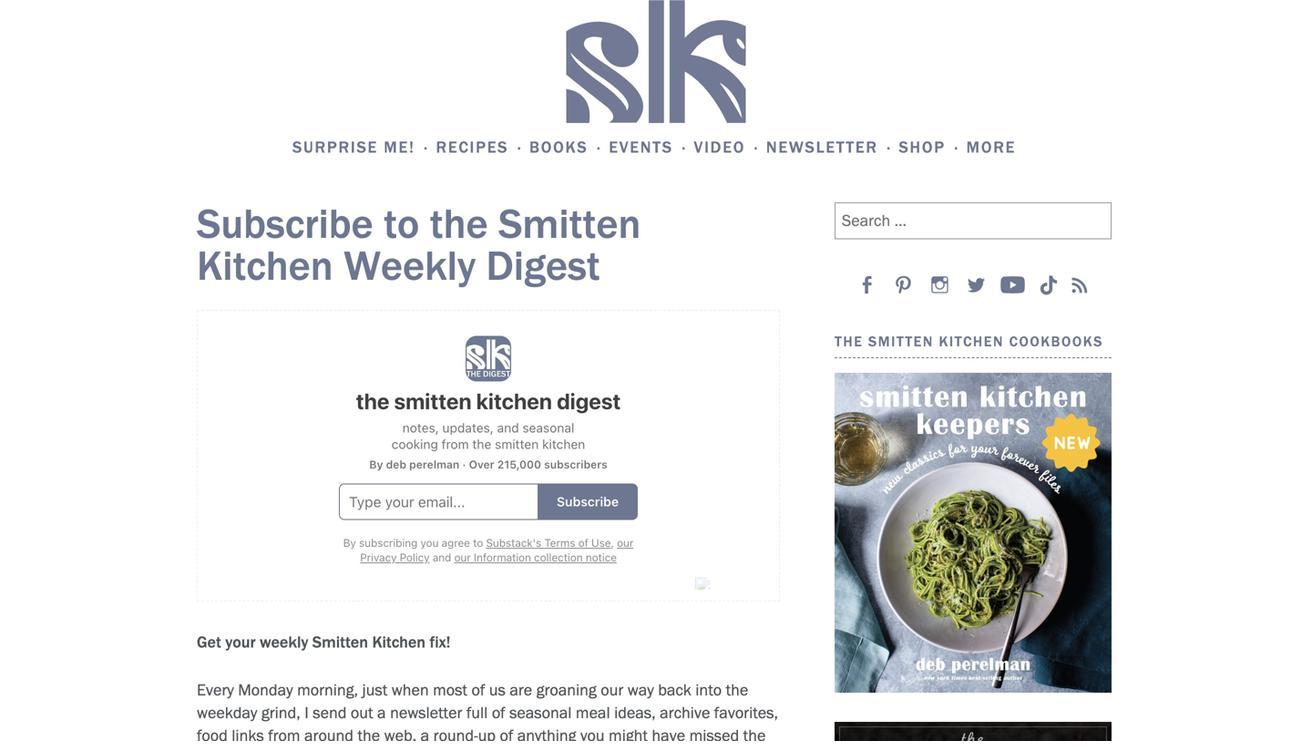 Task type: locate. For each thing, give the bounding box(es) containing it.
kitchen for fix!
[[372, 632, 426, 652]]

0 horizontal spatial smitten
[[313, 632, 368, 652]]

the inside subscribe to the smitten kitchen weekly digest
[[430, 198, 488, 249]]

way
[[628, 680, 654, 700]]

recipes
[[436, 137, 509, 157]]

0 vertical spatial the
[[430, 198, 488, 249]]

weekly
[[260, 632, 308, 652]]

monday
[[238, 680, 293, 700]]

of right "full"
[[492, 703, 506, 723]]

kitchen
[[940, 333, 1005, 350]]

of left us
[[472, 680, 485, 700]]

you
[[581, 726, 605, 741]]

0 vertical spatial smitten
[[499, 198, 641, 249]]

more
[[967, 137, 1017, 157]]

0 horizontal spatial a
[[378, 703, 386, 723]]

the
[[430, 198, 488, 249], [726, 680, 749, 700], [358, 726, 380, 741]]

the smitten kitchen cookbooks
[[835, 333, 1104, 350]]

0 horizontal spatial the
[[358, 726, 380, 741]]

the down "out" at the left of page
[[358, 726, 380, 741]]

1 horizontal spatial the
[[430, 198, 488, 249]]

into
[[696, 680, 722, 700]]

tiktok image
[[1040, 276, 1059, 295]]

newsletter
[[767, 137, 879, 157]]

a down newsletter
[[421, 726, 430, 741]]

have
[[652, 726, 686, 741]]

0 vertical spatial of
[[472, 680, 485, 700]]

around
[[305, 726, 354, 741]]

smitten down books link
[[499, 198, 641, 249]]

None search field
[[74, 44, 1186, 99], [835, 188, 1112, 239], [74, 44, 1186, 99]]

1 vertical spatial of
[[492, 703, 506, 723]]

of
[[472, 680, 485, 700], [492, 703, 506, 723], [500, 726, 514, 741]]

to
[[384, 198, 420, 249]]

the up 'favorites,'
[[726, 680, 749, 700]]

links
[[232, 726, 264, 741]]

smitten
[[869, 333, 934, 350]]

full
[[467, 703, 488, 723]]

kitchen for weekly digest
[[197, 240, 333, 291]]

0 vertical spatial kitchen
[[197, 240, 333, 291]]

a
[[378, 703, 386, 723], [421, 726, 430, 741]]

the
[[835, 333, 864, 350]]

1 horizontal spatial a
[[421, 726, 430, 741]]

seasonal
[[510, 703, 572, 723]]

meal
[[576, 703, 611, 723]]

smitten inside subscribe to the smitten kitchen weekly digest
[[499, 198, 641, 249]]

subscribe to the smitten kitchen weekly digest
[[197, 198, 641, 291]]

morning,
[[297, 680, 358, 700]]

books
[[530, 137, 589, 157]]

1 vertical spatial smitten
[[313, 632, 368, 652]]

when
[[392, 680, 429, 700]]

archive
[[660, 703, 711, 723]]

smitten up morning,
[[313, 632, 368, 652]]

of right up
[[500, 726, 514, 741]]

kitchen inside subscribe to the smitten kitchen weekly digest
[[197, 240, 333, 291]]

1 horizontal spatial smitten
[[499, 198, 641, 249]]

shop
[[899, 137, 946, 157]]

1 vertical spatial kitchen
[[372, 632, 426, 652]]

the right to
[[430, 198, 488, 249]]

smitten
[[499, 198, 641, 249], [313, 632, 368, 652]]

twitter image
[[964, 272, 990, 298]]

Search … search field
[[835, 203, 1112, 239]]

subscribe
[[197, 198, 373, 249]]

1 vertical spatial the
[[726, 680, 749, 700]]

send
[[313, 703, 347, 723]]

1 horizontal spatial kitchen
[[372, 632, 426, 652]]

recipes link
[[436, 136, 526, 159]]

0 horizontal spatial kitchen
[[197, 240, 333, 291]]

shop link
[[899, 136, 963, 159]]

events link
[[609, 136, 690, 159]]

kitchen
[[197, 240, 333, 291], [372, 632, 426, 652]]

video
[[694, 137, 746, 157]]

0 vertical spatial a
[[378, 703, 386, 723]]

2 vertical spatial the
[[358, 726, 380, 741]]

surprise
[[293, 137, 378, 157]]

most
[[433, 680, 468, 700]]

get
[[197, 632, 221, 652]]

a right "out" at the left of page
[[378, 703, 386, 723]]

weekday
[[197, 703, 257, 723]]

grind,
[[262, 703, 301, 723]]



Task type: vqa. For each thing, say whether or not it's contained in the screenshot.
Posts
no



Task type: describe. For each thing, give the bounding box(es) containing it.
smitten for the
[[499, 198, 641, 249]]

ideas,
[[615, 703, 656, 723]]

food
[[197, 726, 228, 741]]

the smitten kitchen cookbooks image
[[835, 373, 1112, 693]]

facebook image
[[855, 272, 880, 298]]

your
[[225, 632, 256, 652]]

books link
[[530, 136, 605, 159]]

weekly digest
[[344, 240, 601, 291]]

video link
[[694, 136, 763, 159]]

up
[[478, 726, 496, 741]]

none search field search …
[[835, 188, 1112, 239]]

instagram image
[[928, 272, 953, 298]]

i
[[305, 703, 309, 723]]

pinterest image
[[891, 272, 917, 298]]

newsletter link
[[767, 136, 895, 159]]

every monday morning, just when most of us are groaning our way back into the weekday grind, i send out a newsletter full of seasonal meal ideas, archive favorites, food links from around the web, a round-up of anything you might have missed t
[[197, 680, 779, 741]]

favorites,
[[715, 703, 779, 723]]

surprise me! link
[[293, 136, 432, 159]]

newsletter
[[390, 703, 463, 723]]

anything
[[518, 726, 577, 741]]

from
[[268, 726, 300, 741]]

cookbooks
[[1010, 333, 1104, 350]]

get your weekly smitten kitchen fix!
[[197, 632, 451, 652]]

us
[[489, 680, 506, 700]]

youtube image
[[1001, 272, 1026, 298]]

round-
[[434, 726, 478, 741]]

groaning
[[537, 680, 597, 700]]

smitten for weekly
[[313, 632, 368, 652]]

2 vertical spatial of
[[500, 726, 514, 741]]

fix!
[[430, 632, 451, 652]]

2 horizontal spatial the
[[726, 680, 749, 700]]

events
[[609, 137, 674, 157]]

every
[[197, 680, 234, 700]]

out
[[351, 703, 373, 723]]

back
[[659, 680, 692, 700]]

just
[[362, 680, 388, 700]]

the smitten kitchen cookbooks section
[[806, 188, 1112, 741]]

feed image
[[1067, 272, 1093, 298]]

missed
[[690, 726, 740, 741]]

me!
[[384, 137, 416, 157]]

are
[[510, 680, 533, 700]]

1 vertical spatial a
[[421, 726, 430, 741]]

might
[[609, 726, 648, 741]]

surprise me!
[[293, 137, 416, 157]]

our
[[601, 680, 624, 700]]

more link
[[967, 136, 1020, 159]]

web,
[[384, 726, 417, 741]]



